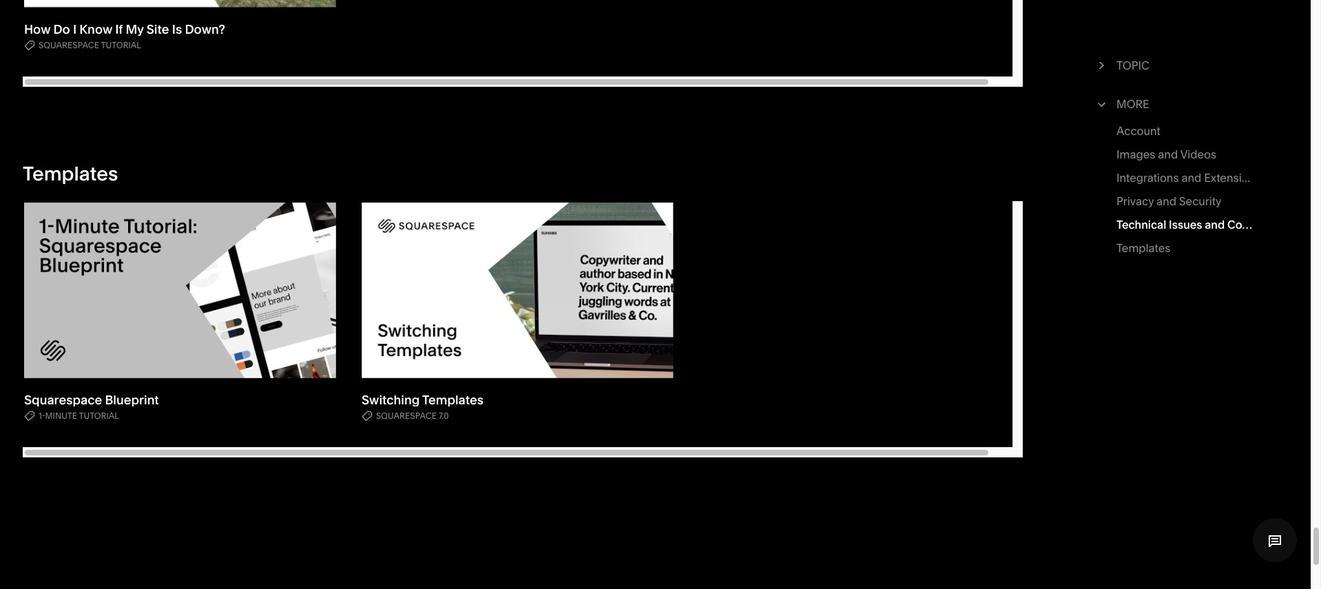 Task type: locate. For each thing, give the bounding box(es) containing it.
integrations and extensions
[[1117, 171, 1261, 185]]

more button
[[1094, 87, 1265, 121]]

1 vertical spatial squarespace
[[24, 392, 102, 408]]

more link
[[1117, 94, 1265, 114]]

tutorial down if
[[101, 40, 141, 51]]

integrations
[[1117, 171, 1179, 185]]

squarespace down i at top
[[39, 40, 99, 51]]

tutorial down "squarespace blueprint"
[[79, 411, 119, 421]]

2 vertical spatial templates
[[422, 392, 484, 408]]

0 vertical spatial templates
[[23, 162, 118, 186]]

2 horizontal spatial templates
[[1117, 241, 1171, 255]]

technical
[[1117, 218, 1167, 232]]

squarespace down the switching
[[376, 411, 437, 421]]

images
[[1117, 147, 1156, 161]]

and down integrations
[[1157, 194, 1177, 208]]

2 vertical spatial squarespace
[[376, 411, 437, 421]]

topic
[[1117, 59, 1150, 72]]

privacy
[[1117, 194, 1154, 208]]

technical issues and contact us link
[[1117, 215, 1286, 238]]

squarespace tutorial
[[39, 40, 141, 51]]

squarespace
[[39, 40, 99, 51], [24, 392, 102, 408], [376, 411, 437, 421]]

1 vertical spatial tutorial
[[79, 411, 119, 421]]

minute
[[45, 411, 77, 421]]

squarespace blueprint
[[24, 392, 159, 408]]

and inside images and videos 'link'
[[1158, 147, 1178, 161]]

and left videos
[[1158, 147, 1178, 161]]

topic button
[[1094, 48, 1265, 83]]

issues
[[1169, 218, 1203, 232]]

my
[[126, 22, 144, 38]]

switching templates
[[362, 392, 484, 408]]

squarespace for squarespace blueprint
[[24, 392, 102, 408]]

and inside integrations and extensions link
[[1182, 171, 1202, 185]]

account
[[1117, 124, 1161, 138]]

contact
[[1228, 218, 1270, 232]]

and inside privacy and security link
[[1157, 194, 1177, 208]]

0 vertical spatial squarespace
[[39, 40, 99, 51]]

down?
[[185, 22, 225, 38]]

if
[[115, 22, 123, 38]]

tutorial
[[101, 40, 141, 51], [79, 411, 119, 421]]

extensions
[[1204, 171, 1261, 185]]

and for extensions
[[1182, 171, 1202, 185]]

0 horizontal spatial templates
[[23, 162, 118, 186]]

i
[[73, 22, 77, 38]]

templates
[[23, 162, 118, 186], [1117, 241, 1171, 255], [422, 392, 484, 408]]

and for videos
[[1158, 147, 1178, 161]]

is
[[172, 22, 182, 38]]

account link
[[1117, 121, 1161, 145]]

site
[[147, 22, 169, 38]]

and
[[1158, 147, 1178, 161], [1182, 171, 1202, 185], [1157, 194, 1177, 208], [1205, 218, 1225, 232]]

squarespace up the minute
[[24, 392, 102, 408]]

switching
[[362, 392, 420, 408]]

and down security at the right
[[1205, 218, 1225, 232]]

and down videos
[[1182, 171, 1202, 185]]

do
[[53, 22, 70, 38]]



Task type: describe. For each thing, give the bounding box(es) containing it.
us
[[1272, 218, 1286, 232]]

more
[[1117, 97, 1150, 111]]

1 vertical spatial templates
[[1117, 241, 1171, 255]]

topic link
[[1117, 56, 1265, 75]]

know
[[79, 22, 112, 38]]

1 horizontal spatial templates
[[422, 392, 484, 408]]

integrations and extensions link
[[1117, 168, 1261, 192]]

videos
[[1181, 147, 1217, 161]]

squarespace for squarespace 7.0
[[376, 411, 437, 421]]

images and videos link
[[1117, 145, 1217, 168]]

templates link
[[1117, 238, 1171, 262]]

1-
[[39, 411, 45, 421]]

technical issues and contact us
[[1117, 218, 1286, 232]]

and for security
[[1157, 194, 1177, 208]]

security
[[1179, 194, 1222, 208]]

1-minute tutorial
[[39, 411, 119, 421]]

0 vertical spatial tutorial
[[101, 40, 141, 51]]

squarespace 7.0
[[376, 411, 449, 421]]

images and videos
[[1117, 147, 1217, 161]]

how do i know if my site is down?
[[24, 22, 225, 38]]

privacy and security
[[1117, 194, 1222, 208]]

and inside technical issues and contact us link
[[1205, 218, 1225, 232]]

squarespace for squarespace tutorial
[[39, 40, 99, 51]]

7.0
[[439, 411, 449, 421]]

blueprint
[[105, 392, 159, 408]]

how
[[24, 22, 50, 38]]

privacy and security link
[[1117, 192, 1222, 215]]



Task type: vqa. For each thing, say whether or not it's contained in the screenshot.
Integrations and Extensions link
yes



